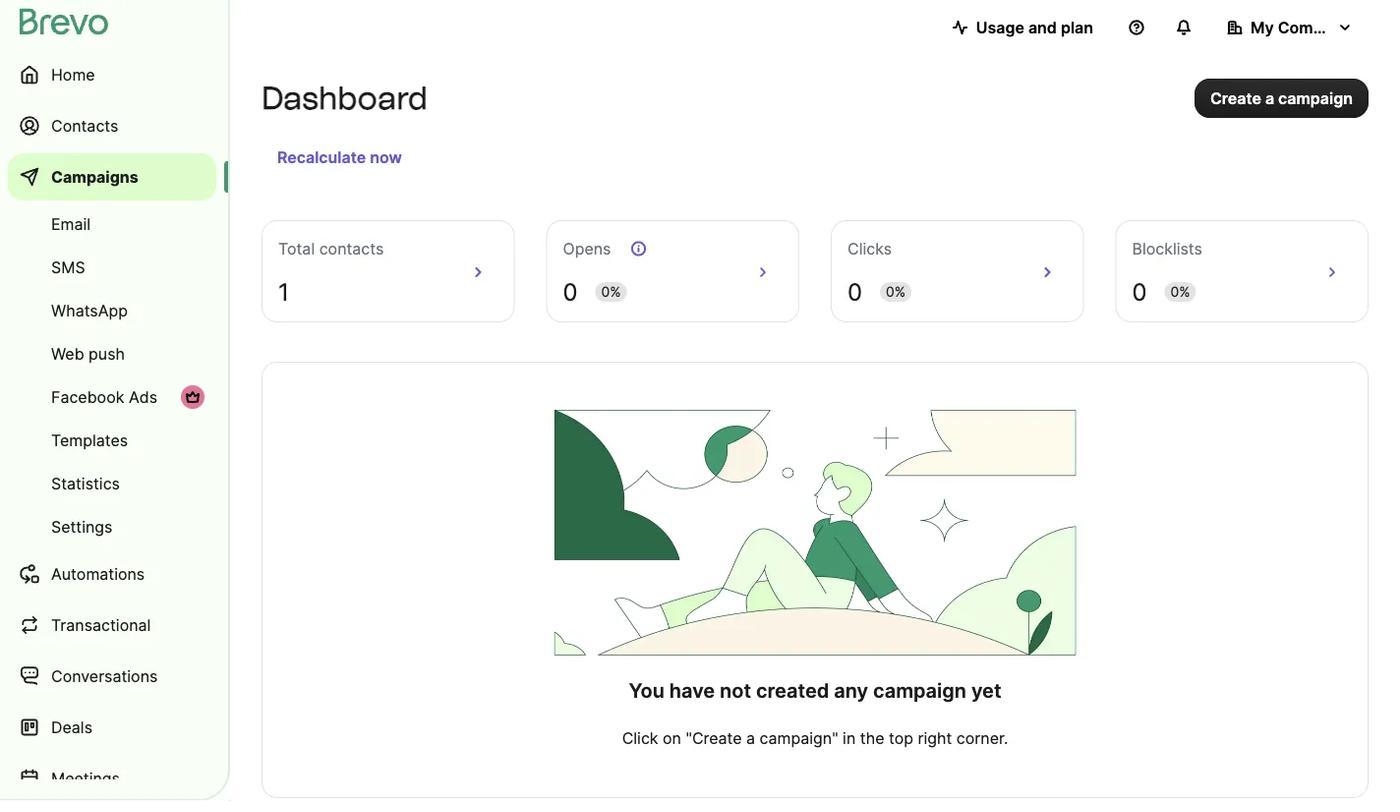 Task type: describe. For each thing, give the bounding box(es) containing it.
0 for blocklists
[[1132, 277, 1147, 306]]

recalculate now button
[[269, 142, 410, 173]]

in
[[843, 729, 856, 748]]

now
[[370, 148, 402, 167]]

templates link
[[8, 421, 216, 460]]

1
[[278, 277, 289, 306]]

and
[[1028, 18, 1057, 37]]

templates
[[51, 431, 128, 450]]

automations
[[51, 564, 145, 584]]

deals
[[51, 718, 92, 737]]

web
[[51, 344, 84, 363]]

sms link
[[8, 248, 216, 287]]

statistics
[[51, 474, 120, 493]]

right
[[918, 729, 952, 748]]

you
[[629, 679, 665, 703]]

contacts
[[319, 239, 384, 258]]

campaign inside button
[[1278, 89, 1353, 108]]

click
[[622, 729, 658, 748]]

transactional
[[51, 616, 151, 635]]

web push link
[[8, 334, 216, 374]]

opens
[[563, 239, 611, 258]]

contacts link
[[8, 102, 216, 149]]

dashboard
[[262, 79, 428, 117]]

sms
[[51, 258, 85, 277]]

create
[[1210, 89, 1262, 108]]

company
[[1278, 18, 1351, 37]]

1 vertical spatial a
[[746, 729, 755, 748]]

created
[[756, 679, 829, 703]]

whatsapp
[[51, 301, 128, 320]]

total
[[278, 239, 315, 258]]

yet
[[972, 679, 1002, 703]]

0% for blocklists
[[1171, 284, 1191, 300]]

any
[[834, 679, 868, 703]]

conversations
[[51, 667, 158, 686]]

on
[[663, 729, 681, 748]]

plan
[[1061, 18, 1094, 37]]

top
[[889, 729, 914, 748]]

my
[[1251, 18, 1274, 37]]

0 for clicks
[[848, 277, 862, 306]]

push
[[89, 344, 125, 363]]



Task type: locate. For each thing, give the bounding box(es) containing it.
automations link
[[8, 551, 216, 598]]

web push
[[51, 344, 125, 363]]

not
[[720, 679, 751, 703]]

0
[[563, 277, 578, 306], [848, 277, 862, 306], [1132, 277, 1147, 306]]

2 horizontal spatial 0
[[1132, 277, 1147, 306]]

deals link
[[8, 704, 216, 751]]

recalculate
[[277, 148, 366, 167]]

you have not created any campaign yet
[[629, 679, 1002, 703]]

click on "create a campaign" in the top right corner.
[[622, 729, 1008, 748]]

1 horizontal spatial 0%
[[886, 284, 906, 300]]

recalculate now
[[277, 148, 402, 167]]

usage and plan
[[976, 18, 1094, 37]]

settings
[[51, 517, 113, 536]]

blocklists
[[1132, 239, 1203, 258]]

email
[[51, 214, 91, 234]]

left___rvooi image
[[185, 389, 201, 405]]

statistics link
[[8, 464, 216, 503]]

1 horizontal spatial campaign
[[1278, 89, 1353, 108]]

2 horizontal spatial 0%
[[1171, 284, 1191, 300]]

1 0 from the left
[[563, 277, 578, 306]]

email link
[[8, 205, 216, 244]]

transactional link
[[8, 602, 216, 649]]

facebook ads
[[51, 387, 157, 407]]

facebook
[[51, 387, 124, 407]]

campaign
[[1278, 89, 1353, 108], [873, 679, 967, 703]]

a
[[1266, 89, 1275, 108], [746, 729, 755, 748]]

0 horizontal spatial 0%
[[601, 284, 621, 300]]

my company
[[1251, 18, 1351, 37]]

campaign up right
[[873, 679, 967, 703]]

0 horizontal spatial campaign
[[873, 679, 967, 703]]

campaigns link
[[8, 153, 216, 201]]

0 horizontal spatial 0
[[563, 277, 578, 306]]

1 0% from the left
[[601, 284, 621, 300]]

usage
[[976, 18, 1025, 37]]

home link
[[8, 51, 216, 98]]

create a campaign button
[[1195, 79, 1369, 118]]

campaign down company
[[1278, 89, 1353, 108]]

total contacts
[[278, 239, 384, 258]]

1 horizontal spatial 0
[[848, 277, 862, 306]]

conversations link
[[8, 653, 216, 700]]

campaign"
[[760, 729, 838, 748]]

0 down the blocklists on the right of the page
[[1132, 277, 1147, 306]]

a right create
[[1266, 89, 1275, 108]]

create a campaign
[[1210, 89, 1353, 108]]

whatsapp link
[[8, 291, 216, 330]]

meetings
[[51, 769, 120, 788]]

0 horizontal spatial a
[[746, 729, 755, 748]]

0 vertical spatial campaign
[[1278, 89, 1353, 108]]

3 0 from the left
[[1132, 277, 1147, 306]]

have
[[669, 679, 715, 703]]

"create
[[686, 729, 742, 748]]

0 vertical spatial a
[[1266, 89, 1275, 108]]

0 down opens
[[563, 277, 578, 306]]

corner.
[[957, 729, 1008, 748]]

2 0 from the left
[[848, 277, 862, 306]]

settings link
[[8, 507, 216, 547]]

a right "create
[[746, 729, 755, 748]]

the
[[860, 729, 885, 748]]

facebook ads link
[[8, 378, 216, 417]]

0%
[[601, 284, 621, 300], [886, 284, 906, 300], [1171, 284, 1191, 300]]

usage and plan button
[[937, 8, 1109, 47]]

0% down the blocklists on the right of the page
[[1171, 284, 1191, 300]]

contacts
[[51, 116, 118, 135]]

ads
[[129, 387, 157, 407]]

3 0% from the left
[[1171, 284, 1191, 300]]

2 0% from the left
[[886, 284, 906, 300]]

0 down "clicks"
[[848, 277, 862, 306]]

campaigns
[[51, 167, 138, 186]]

0% down "clicks"
[[886, 284, 906, 300]]

meetings link
[[8, 755, 216, 801]]

1 vertical spatial campaign
[[873, 679, 967, 703]]

my company button
[[1212, 8, 1369, 47]]

home
[[51, 65, 95, 84]]

0% down opens
[[601, 284, 621, 300]]

0% for clicks
[[886, 284, 906, 300]]

a inside button
[[1266, 89, 1275, 108]]

1 horizontal spatial a
[[1266, 89, 1275, 108]]

clicks
[[848, 239, 892, 258]]



Task type: vqa. For each thing, say whether or not it's contained in the screenshot.
push
yes



